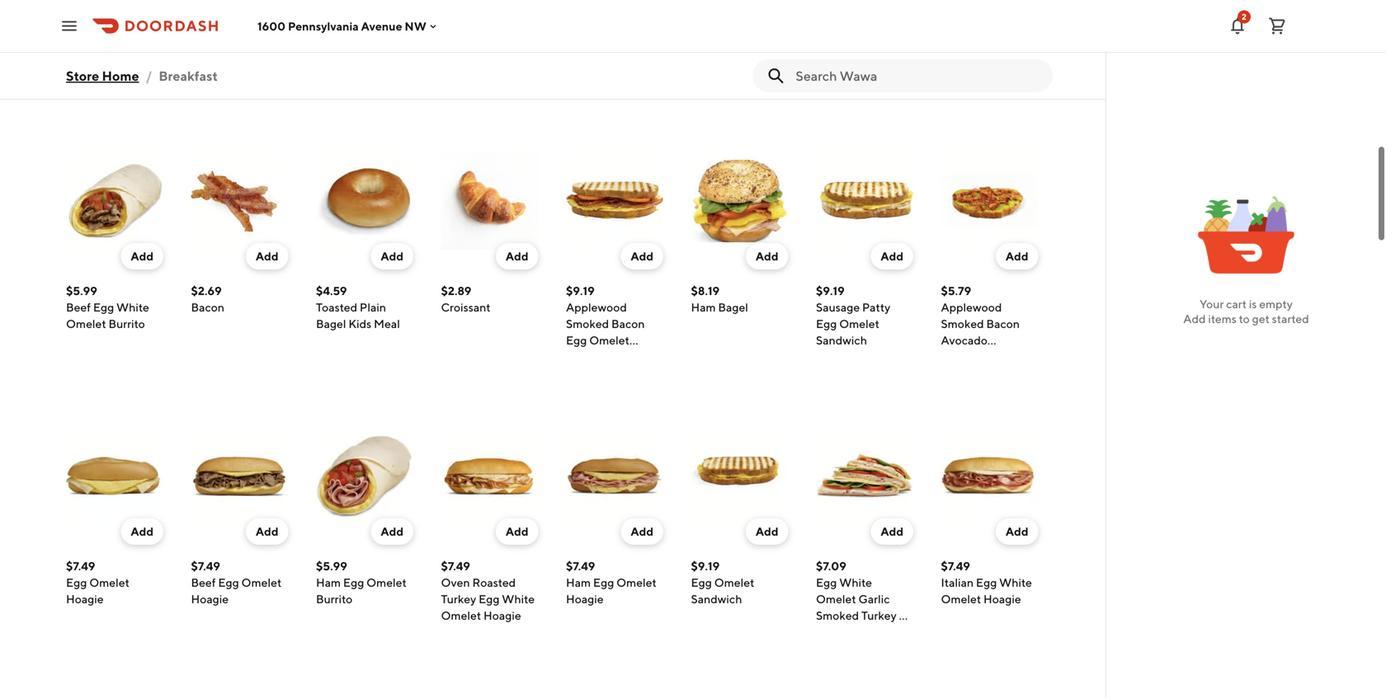 Task type: vqa. For each thing, say whether or not it's contained in the screenshot.


Task type: locate. For each thing, give the bounding box(es) containing it.
sausage
[[816, 301, 860, 314]]

with right pancakes
[[743, 25, 766, 39]]

omelet inside $7.49 egg omelet hoagie
[[89, 576, 129, 590]]

1 vertical spatial $5.99
[[66, 284, 97, 298]]

with
[[743, 25, 766, 39], [998, 25, 1021, 39]]

bagel
[[718, 301, 748, 314], [316, 317, 346, 331]]

$5.99 egg omelet burrito
[[66, 9, 129, 55]]

omelet
[[89, 25, 129, 39], [839, 25, 879, 39], [339, 42, 379, 55], [66, 317, 106, 331], [839, 317, 879, 331], [589, 334, 629, 347], [89, 576, 129, 590], [241, 576, 282, 590], [366, 576, 407, 590], [616, 576, 657, 590], [714, 576, 754, 590], [816, 593, 856, 606], [941, 593, 981, 606], [441, 609, 481, 623]]

0 vertical spatial burrito
[[66, 42, 103, 55]]

2 vertical spatial flatbread
[[941, 350, 992, 364]]

hoagie inside $7.49 beef egg omelet hoagie
[[191, 593, 229, 606]]

0 horizontal spatial flatbread
[[441, 58, 492, 72]]

italian
[[941, 576, 974, 590]]

2 vertical spatial burrito
[[316, 593, 352, 606]]

1 vertical spatial sandwich
[[566, 350, 617, 364]]

applewood for $5.79 applewood smoked bacon avocado flatbread
[[941, 301, 1002, 314]]

store home / breakfast
[[66, 68, 218, 84]]

2 horizontal spatial burrito
[[316, 593, 352, 606]]

omelet inside $5.79 create your own egg omelet
[[339, 42, 379, 55]]

1 vertical spatial $5.79
[[941, 284, 971, 298]]

your left 'own'
[[354, 25, 378, 39]]

1 horizontal spatial flatbread
[[596, 42, 648, 55]]

omelet inside $7.49 italian egg white omelet hoagie
[[941, 593, 981, 606]]

beef inside $5.99 beef egg white omelet burrito
[[66, 301, 91, 314]]

your up the items
[[1200, 297, 1224, 311]]

0 items, open order cart image
[[1267, 16, 1287, 36]]

$9.19 for applewood
[[566, 284, 595, 298]]

1 horizontal spatial turkey
[[861, 609, 897, 623]]

hoagie inside $7.49 italian egg white omelet hoagie
[[983, 593, 1021, 606]]

1 horizontal spatial with
[[998, 25, 1021, 39]]

$7.49
[[66, 560, 95, 573], [191, 560, 220, 573], [441, 560, 470, 573], [566, 560, 595, 573], [941, 560, 970, 573]]

applewood inside pancakes with applewood smoked bacon
[[691, 42, 752, 55]]

bacon inside pancakes with applewood smoked bacon
[[736, 58, 770, 72]]

$5.79
[[316, 9, 346, 22], [941, 284, 971, 298]]

$7.49 inside $7.49 ham egg omelet hoagie
[[566, 560, 595, 573]]

2 vertical spatial $5.99
[[316, 560, 347, 573]]

applewood smoked bacon egg omelet sandwich image
[[566, 153, 663, 250]]

create
[[316, 25, 352, 39]]

1 horizontal spatial burrito
[[109, 317, 145, 331]]

quesadilla down 'garlic' at the bottom right of page
[[839, 626, 896, 639]]

0 vertical spatial $5.99
[[66, 9, 97, 22]]

empty
[[1259, 297, 1293, 311]]

3 $7.49 from the left
[[441, 560, 470, 573]]

own
[[381, 25, 406, 39]]

1 vertical spatial &
[[899, 609, 906, 623]]

5 $7.49 from the left
[[941, 560, 970, 573]]

croissant image
[[441, 153, 538, 250]]

meal
[[374, 317, 400, 331]]

turkey down 'garlic' at the bottom right of page
[[861, 609, 897, 623]]

0 vertical spatial &
[[816, 42, 823, 55]]

$5.99 inside $5.99 ham egg omelet burrito
[[316, 560, 347, 573]]

0 horizontal spatial turkey
[[441, 593, 476, 606]]

1 horizontal spatial beef
[[191, 576, 216, 590]]

smoked inside $9.19 applewood smoked bacon egg omelet sandwich
[[566, 317, 609, 331]]

white up 'garlic' at the bottom right of page
[[839, 576, 872, 590]]

ham inside $5.99 ham egg omelet burrito
[[316, 576, 341, 590]]

add for $5.99 beef egg white omelet burrito
[[131, 250, 153, 263]]

white down roasted
[[502, 593, 535, 606]]

0 horizontal spatial beef
[[66, 301, 91, 314]]

1 horizontal spatial croissant
[[441, 301, 491, 314]]

1 with from the left
[[743, 25, 766, 39]]

omelet inside $5.99 ham egg omelet burrito
[[366, 576, 407, 590]]

1 vertical spatial avocado
[[485, 42, 531, 55]]

eggs
[[500, 25, 526, 39]]

1 horizontal spatial sandwich
[[691, 593, 742, 606]]

1 horizontal spatial $9.19
[[691, 560, 720, 573]]

1 vertical spatial turkey
[[861, 609, 897, 623]]

$9.19 inside $9.19 applewood smoked bacon egg omelet sandwich
[[566, 284, 595, 298]]

croissant down $2.89
[[441, 301, 491, 314]]

1 horizontal spatial your
[[1200, 297, 1224, 311]]

0 horizontal spatial applewood
[[566, 301, 627, 314]]

2 with from the left
[[998, 25, 1021, 39]]

burrito
[[66, 42, 103, 55], [109, 317, 145, 331], [316, 593, 352, 606]]

white inside $7.49 oven roasted turkey egg white omelet hoagie
[[502, 593, 535, 606]]

0 vertical spatial quesadilla
[[849, 42, 905, 55]]

bagel inside "$8.19 ham bagel"
[[718, 301, 748, 314]]

add for $2.69 bacon
[[256, 250, 278, 263]]

ham for $7.49 ham egg omelet hoagie
[[566, 576, 591, 590]]

$7.49 inside $7.49 oven roasted turkey egg white omelet hoagie
[[441, 560, 470, 573]]

egg inside $7.49 ham egg omelet hoagie
[[593, 576, 614, 590]]

2 horizontal spatial flatbread
[[941, 350, 992, 364]]

hoagie inside $7.49 oven roasted turkey egg white omelet hoagie
[[483, 609, 521, 623]]

add for $9.19 sausage patty egg omelet sandwich
[[881, 250, 903, 263]]

applewood
[[691, 42, 752, 55], [566, 301, 627, 314], [941, 301, 1002, 314]]

croissant down sweet
[[191, 42, 241, 55]]

add for $7.49 italian egg white omelet hoagie
[[1006, 525, 1028, 539]]

0 vertical spatial beef
[[66, 301, 91, 314]]

egg inside $5.99 beef egg white omelet burrito
[[93, 301, 114, 314]]

flatbread
[[596, 42, 648, 55], [441, 58, 492, 72], [941, 350, 992, 364]]

bagel down $8.19
[[718, 301, 748, 314]]

2 vertical spatial sandwich
[[691, 593, 742, 606]]

1 horizontal spatial &
[[899, 609, 906, 623]]

avocado inside original avocado toast flatbread
[[610, 25, 657, 39]]

beef inside $7.49 beef egg omelet hoagie
[[191, 576, 216, 590]]

toast
[[566, 42, 594, 55]]

to
[[1239, 312, 1250, 326]]

add for $2.89 croissant
[[506, 250, 528, 263]]

applewood for $9.19 applewood smoked bacon egg omelet sandwich
[[566, 301, 627, 314]]

$5.79 for $5.79 applewood smoked bacon avocado flatbread
[[941, 284, 971, 298]]

egg inside $9.19 sausage patty egg omelet sandwich
[[816, 317, 837, 331]]

add for $7.49 ham egg omelet hoagie
[[631, 525, 653, 539]]

egg omelet sandwich image
[[691, 428, 788, 526]]

your cart is empty add items to get started
[[1183, 297, 1309, 326]]

ham
[[882, 25, 907, 39], [691, 301, 716, 314], [316, 576, 341, 590], [566, 576, 591, 590]]

add button
[[121, 243, 163, 270], [121, 243, 163, 270], [246, 243, 288, 270], [246, 243, 288, 270], [371, 243, 413, 270], [371, 243, 413, 270], [496, 243, 538, 270], [496, 243, 538, 270], [621, 243, 663, 270], [621, 243, 663, 270], [746, 243, 788, 270], [746, 243, 788, 270], [871, 243, 913, 270], [871, 243, 913, 270], [996, 243, 1038, 270], [996, 243, 1038, 270], [121, 519, 163, 545], [121, 519, 163, 545], [246, 519, 288, 545], [246, 519, 288, 545], [371, 519, 413, 545], [371, 519, 413, 545], [496, 519, 538, 545], [496, 519, 538, 545], [621, 519, 663, 545], [621, 519, 663, 545], [746, 519, 788, 545], [746, 519, 788, 545], [871, 519, 913, 545], [871, 519, 913, 545], [996, 519, 1038, 545], [996, 519, 1038, 545]]

egg inside $9.19 applewood smoked bacon egg omelet sandwich
[[566, 334, 587, 347]]

$7.49 inside $7.49 egg omelet hoagie
[[66, 560, 95, 573]]

0 horizontal spatial bagel
[[316, 317, 346, 331]]

0 vertical spatial sandwich
[[816, 334, 867, 347]]

scrambled
[[441, 25, 497, 39]]

$5.79 inside $5.79 create your own egg omelet
[[316, 9, 346, 22]]

$2.69
[[191, 284, 222, 298]]

0 vertical spatial your
[[354, 25, 378, 39]]

0 horizontal spatial with
[[743, 25, 766, 39]]

1 vertical spatial flatbread
[[441, 58, 492, 72]]

quesadilla
[[849, 42, 905, 55], [839, 626, 896, 639]]

& inside the $7.09 egg white omelet garlic smoked turkey & egg quesadilla
[[899, 609, 906, 623]]

croissant
[[191, 42, 241, 55], [441, 301, 491, 314]]

flatbread inside scrambled eggs custom avocado flatbread
[[441, 58, 492, 72]]

store
[[66, 68, 99, 84]]

Search Wawa search field
[[796, 67, 1040, 85]]

$5.99 beef egg white omelet burrito
[[66, 284, 149, 331]]

egg
[[66, 25, 87, 39], [816, 25, 837, 39], [316, 42, 337, 55], [826, 42, 847, 55], [93, 301, 114, 314], [816, 317, 837, 331], [566, 334, 587, 347], [66, 576, 87, 590], [218, 576, 239, 590], [343, 576, 364, 590], [593, 576, 614, 590], [691, 576, 712, 590], [816, 576, 837, 590], [976, 576, 997, 590], [479, 593, 500, 606], [816, 626, 837, 639]]

omelet inside $7.49 beef egg omelet hoagie
[[241, 576, 282, 590]]

1 horizontal spatial applewood
[[691, 42, 752, 55]]

flatbread inside the $5.79 applewood smoked bacon avocado flatbread
[[941, 350, 992, 364]]

$7.49 inside $7.49 beef egg omelet hoagie
[[191, 560, 220, 573]]

white inside $5.99 beef egg white omelet burrito
[[116, 301, 149, 314]]

1 horizontal spatial avocado
[[610, 25, 657, 39]]

hoagie inside $7.49 ham egg omelet hoagie
[[566, 593, 604, 606]]

toasted
[[316, 301, 357, 314]]

bagel down toasted
[[316, 317, 346, 331]]

$7.49 italian egg white omelet hoagie
[[941, 560, 1032, 606]]

hoagie inside $7.49 egg omelet hoagie
[[66, 593, 104, 606]]

omelet inside $5.99 beef egg white omelet burrito
[[66, 317, 106, 331]]

white right italian
[[999, 576, 1032, 590]]

breakfast
[[66, 60, 177, 91], [159, 68, 218, 84]]

$5.99 ham egg omelet burrito
[[316, 560, 407, 606]]

2 horizontal spatial avocado
[[941, 334, 988, 347]]

add for $7.49 oven roasted turkey egg white omelet hoagie
[[506, 525, 528, 539]]

0 horizontal spatial avocado
[[485, 42, 531, 55]]

add for $4.59 toasted plain bagel kids meal
[[381, 250, 403, 263]]

1 $7.49 from the left
[[66, 560, 95, 573]]

burrito inside $5.99 ham egg omelet burrito
[[316, 593, 352, 606]]

0 horizontal spatial sandwich
[[566, 350, 617, 364]]

$5.79 for $5.79 create your own egg omelet
[[316, 9, 346, 22]]

add
[[131, 250, 153, 263], [256, 250, 278, 263], [381, 250, 403, 263], [506, 250, 528, 263], [631, 250, 653, 263], [756, 250, 778, 263], [881, 250, 903, 263], [1006, 250, 1028, 263], [1183, 312, 1206, 326], [131, 525, 153, 539], [256, 525, 278, 539], [381, 525, 403, 539], [506, 525, 528, 539], [631, 525, 653, 539], [756, 525, 778, 539], [881, 525, 903, 539], [1006, 525, 1028, 539]]

bacon inside the $5.79 applewood smoked bacon avocado flatbread
[[986, 317, 1020, 331]]

$5.79 applewood smoked bacon avocado flatbread
[[941, 284, 1020, 364]]

turkey down 'oven'
[[441, 593, 476, 606]]

$7.49 ham egg omelet hoagie
[[566, 560, 657, 606]]

add for $5.79 applewood smoked bacon avocado flatbread
[[1006, 250, 1028, 263]]

1 horizontal spatial $5.79
[[941, 284, 971, 298]]

0 horizontal spatial $9.19
[[566, 284, 595, 298]]

$7.49 inside $7.49 italian egg white omelet hoagie
[[941, 560, 970, 573]]

1 vertical spatial your
[[1200, 297, 1224, 311]]

applewood smoked bacon avocado flatbread image
[[941, 153, 1038, 250]]

white inside $7.49 italian egg white omelet hoagie
[[999, 576, 1032, 590]]

garlic
[[858, 593, 890, 606]]

scrambled eggs custom avocado flatbread
[[441, 25, 531, 72]]

italian egg white omelet hoagie image
[[941, 428, 1038, 526]]

kids
[[348, 317, 371, 331]]

your inside your cart is empty add items to get started
[[1200, 297, 1224, 311]]

omelet inside the $7.09 egg white omelet garlic smoked turkey & egg quesadilla
[[816, 593, 856, 606]]

$7.49 for egg
[[66, 560, 95, 573]]

$9.19 inside $9.19 egg omelet sandwich
[[691, 560, 720, 573]]

$3.49
[[191, 9, 222, 22]]

1 vertical spatial quesadilla
[[839, 626, 896, 639]]

ham inside $7.49 ham egg omelet hoagie
[[566, 576, 591, 590]]

omelet inside $9.19 egg omelet sandwich
[[714, 576, 754, 590]]

$7.09 egg white omelet garlic smoked turkey & egg quesadilla
[[816, 560, 906, 639]]

$9.19 inside $9.19 sausage patty egg omelet sandwich
[[816, 284, 845, 298]]

2 horizontal spatial applewood
[[941, 301, 1002, 314]]

1600
[[257, 19, 286, 33]]

quesadilla up search wawa search field
[[849, 42, 905, 55]]

$9.19
[[566, 284, 595, 298], [816, 284, 845, 298], [691, 560, 720, 573]]

home
[[102, 68, 139, 84]]

0 horizontal spatial burrito
[[66, 42, 103, 55]]

$7.49 for oven
[[441, 560, 470, 573]]

white
[[116, 301, 149, 314], [839, 576, 872, 590], [999, 576, 1032, 590], [502, 593, 535, 606]]

0 vertical spatial croissant
[[191, 42, 241, 55]]

roasted
[[472, 576, 516, 590]]

$2.69 bacon
[[191, 284, 224, 314]]

0 horizontal spatial $5.79
[[316, 9, 346, 22]]

egg inside $5.99 egg omelet burrito
[[66, 25, 87, 39]]

$7.49 for ham
[[566, 560, 595, 573]]

add for $9.19 applewood smoked bacon egg omelet sandwich
[[631, 250, 653, 263]]

0 vertical spatial $5.79
[[316, 9, 346, 22]]

0 vertical spatial avocado
[[610, 25, 657, 39]]

applewood inside the $5.79 applewood smoked bacon avocado flatbread
[[941, 301, 1002, 314]]

omelet inside $9.19 sausage patty egg omelet sandwich
[[839, 317, 879, 331]]

$3.49 sweet cheese croissant
[[191, 9, 266, 55]]

2 horizontal spatial sandwich
[[816, 334, 867, 347]]

2 horizontal spatial $9.19
[[816, 284, 845, 298]]

1 vertical spatial burrito
[[109, 317, 145, 331]]

turkey inside the $7.09 egg white omelet garlic smoked turkey & egg quesadilla
[[861, 609, 897, 623]]

egg inside $7.49 italian egg white omelet hoagie
[[976, 576, 997, 590]]

1 horizontal spatial bagel
[[718, 301, 748, 314]]

hoagie
[[66, 593, 104, 606], [191, 593, 229, 606], [566, 593, 604, 606], [983, 593, 1021, 606], [483, 609, 521, 623]]

0 horizontal spatial &
[[816, 42, 823, 55]]

$5.99
[[66, 9, 97, 22], [66, 284, 97, 298], [316, 560, 347, 573]]

cheese
[[226, 25, 266, 39]]

ham bagel image
[[691, 153, 788, 250]]

add for $7.49 egg omelet hoagie
[[131, 525, 153, 539]]

add inside your cart is empty add items to get started
[[1183, 312, 1206, 326]]

avocado
[[610, 25, 657, 39], [485, 42, 531, 55], [941, 334, 988, 347]]

sandwich
[[816, 334, 867, 347], [566, 350, 617, 364], [691, 593, 742, 606]]

$7.49 beef egg omelet hoagie
[[191, 560, 282, 606]]

4 $7.49 from the left
[[566, 560, 595, 573]]

1 vertical spatial beef
[[191, 576, 216, 590]]

2 vertical spatial avocado
[[941, 334, 988, 347]]

beef egg white omelet burrito image
[[66, 153, 163, 250]]

0 vertical spatial bagel
[[718, 301, 748, 314]]

bacon
[[736, 58, 770, 72], [191, 301, 224, 314], [611, 317, 645, 331], [986, 317, 1020, 331]]

your
[[354, 25, 378, 39], [1200, 297, 1224, 311]]

0 vertical spatial turkey
[[441, 593, 476, 606]]

pancakes with applewood smoked bacon
[[691, 25, 770, 72]]

open menu image
[[59, 16, 79, 36]]

1 vertical spatial croissant
[[441, 301, 491, 314]]

2 $7.49 from the left
[[191, 560, 220, 573]]

ham egg omelet burrito image
[[316, 428, 413, 526]]

with right roll
[[998, 25, 1021, 39]]

1 vertical spatial bagel
[[316, 317, 346, 331]]

ham for $5.99 ham egg omelet burrito
[[316, 576, 341, 590]]

omelet inside $9.19 applewood smoked bacon egg omelet sandwich
[[589, 334, 629, 347]]

$5.99 inside $5.99 egg omelet burrito
[[66, 9, 97, 22]]

$5.79 inside the $5.79 applewood smoked bacon avocado flatbread
[[941, 284, 971, 298]]

toasted plain bagel kids meal image
[[316, 153, 413, 250]]

applewood inside $9.19 applewood smoked bacon egg omelet sandwich
[[566, 301, 627, 314]]

0 horizontal spatial your
[[354, 25, 378, 39]]

with inside pancakes with applewood smoked bacon
[[743, 25, 766, 39]]

bagel inside $4.59 toasted plain bagel kids meal
[[316, 317, 346, 331]]

sandwich inside $9.19 egg omelet sandwich
[[691, 593, 742, 606]]

turkey
[[441, 593, 476, 606], [861, 609, 897, 623]]

0 vertical spatial flatbread
[[596, 42, 648, 55]]

&
[[816, 42, 823, 55], [899, 609, 906, 623]]

& inside egg omelet ham & egg quesadilla
[[816, 42, 823, 55]]

add for $5.99 ham egg omelet burrito
[[381, 525, 403, 539]]

smoked
[[691, 58, 734, 72], [566, 317, 609, 331], [941, 317, 984, 331], [816, 609, 859, 623]]

beef
[[66, 301, 91, 314], [191, 576, 216, 590]]

$5.99 inside $5.99 beef egg white omelet burrito
[[66, 284, 97, 298]]

your inside $5.79 create your own egg omelet
[[354, 25, 378, 39]]

$4.59 toasted plain bagel kids meal
[[316, 284, 400, 331]]

white left $2.69 bacon
[[116, 301, 149, 314]]

ham inside "$8.19 ham bagel"
[[691, 301, 716, 314]]

0 horizontal spatial croissant
[[191, 42, 241, 55]]



Task type: describe. For each thing, give the bounding box(es) containing it.
sandwich inside $9.19 applewood smoked bacon egg omelet sandwich
[[566, 350, 617, 364]]

beef for beef egg omelet hoagie
[[191, 576, 216, 590]]

white inside the $7.09 egg white omelet garlic smoked turkey & egg quesadilla
[[839, 576, 872, 590]]

$7.49 oven roasted turkey egg white omelet hoagie
[[441, 560, 535, 623]]

omelet inside egg omelet ham & egg quesadilla
[[839, 25, 879, 39]]

$2.89
[[441, 284, 471, 298]]

notification bell image
[[1228, 16, 1247, 36]]

quesadilla inside the $7.09 egg white omelet garlic smoked turkey & egg quesadilla
[[839, 626, 896, 639]]

oven roasted turkey egg white omelet hoagie image
[[441, 428, 538, 526]]

$5.99 for egg
[[66, 9, 97, 22]]

$8.19
[[691, 284, 720, 298]]

store home link
[[66, 59, 139, 92]]

$9.19 applewood smoked bacon egg omelet sandwich
[[566, 284, 645, 364]]

pennsylvania
[[288, 19, 359, 33]]

sandwich inside $9.19 sausage patty egg omelet sandwich
[[816, 334, 867, 347]]

omelet inside $5.99 egg omelet burrito
[[89, 25, 129, 39]]

1600 pennsylvania avenue nw button
[[257, 19, 440, 33]]

ham egg omelet hoagie image
[[566, 428, 663, 526]]

original avocado toast flatbread
[[566, 25, 657, 55]]

egg inside $5.79 create your own egg omelet
[[316, 42, 337, 55]]

started
[[1272, 312, 1309, 326]]

egg white omelet garlic smoked turkey & egg quesadilla image
[[816, 428, 913, 526]]

add for $7.49 beef egg omelet hoagie
[[256, 525, 278, 539]]

$8.19 ham bagel
[[691, 284, 748, 314]]

custom
[[441, 42, 482, 55]]

ham for $8.19 ham bagel
[[691, 301, 716, 314]]

turkey inside $7.49 oven roasted turkey egg white omelet hoagie
[[441, 593, 476, 606]]

avocado inside the $5.79 applewood smoked bacon avocado flatbread
[[941, 334, 988, 347]]

beef egg omelet hoagie image
[[191, 428, 288, 526]]

smoked inside the $7.09 egg white omelet garlic smoked turkey & egg quesadilla
[[816, 609, 859, 623]]

shorti roll with spread
[[941, 25, 1021, 55]]

egg inside $9.19 egg omelet sandwich
[[691, 576, 712, 590]]

$5.99 for beef
[[66, 284, 97, 298]]

croissant inside $3.49 sweet cheese croissant
[[191, 42, 241, 55]]

shorti
[[941, 25, 973, 39]]

add for $7.09 egg white omelet garlic smoked turkey & egg quesadilla
[[881, 525, 903, 539]]

omelet inside $7.49 ham egg omelet hoagie
[[616, 576, 657, 590]]

avocado inside scrambled eggs custom avocado flatbread
[[485, 42, 531, 55]]

is
[[1249, 297, 1257, 311]]

bacon inside $9.19 applewood smoked bacon egg omelet sandwich
[[611, 317, 645, 331]]

sausage patty egg omelet sandwich image
[[816, 153, 913, 250]]

2
[[1242, 12, 1247, 21]]

patty
[[862, 301, 890, 314]]

spread
[[941, 42, 978, 55]]

egg omelet ham & egg quesadilla
[[816, 25, 907, 55]]

egg inside $7.49 egg omelet hoagie
[[66, 576, 87, 590]]

$9.19 sausage patty egg omelet sandwich
[[816, 284, 890, 347]]

bacon image
[[191, 153, 288, 250]]

pancakes
[[691, 25, 741, 39]]

quesadilla inside egg omelet ham & egg quesadilla
[[849, 42, 905, 55]]

roll
[[975, 25, 996, 39]]

$2.89 croissant
[[441, 284, 491, 314]]

egg inside $7.49 beef egg omelet hoagie
[[218, 576, 239, 590]]

egg inside $7.49 oven roasted turkey egg white omelet hoagie
[[479, 593, 500, 606]]

smoked inside pancakes with applewood smoked bacon
[[691, 58, 734, 72]]

smoked inside the $5.79 applewood smoked bacon avocado flatbread
[[941, 317, 984, 331]]

with inside shorti roll with spread
[[998, 25, 1021, 39]]

1600 pennsylvania avenue nw
[[257, 19, 426, 33]]

sweet
[[191, 25, 224, 39]]

egg omelet hoagie image
[[66, 428, 163, 526]]

burrito inside $5.99 egg omelet burrito
[[66, 42, 103, 55]]

$5.79 create your own egg omelet
[[316, 9, 406, 55]]

cart
[[1226, 297, 1247, 311]]

$9.19 egg omelet sandwich
[[691, 560, 754, 606]]

$5.99 for ham
[[316, 560, 347, 573]]

oven
[[441, 576, 470, 590]]

/
[[146, 68, 152, 84]]

$9.19 for sausage
[[816, 284, 845, 298]]

$7.49 for beef
[[191, 560, 220, 573]]

omelet inside $7.49 oven roasted turkey egg white omelet hoagie
[[441, 609, 481, 623]]

$9.19 for egg
[[691, 560, 720, 573]]

$4.59
[[316, 284, 347, 298]]

avenue
[[361, 19, 402, 33]]

nw
[[405, 19, 426, 33]]

$7.49 for italian
[[941, 560, 970, 573]]

burrito inside $5.99 beef egg white omelet burrito
[[109, 317, 145, 331]]

plain
[[360, 301, 386, 314]]

original
[[566, 25, 608, 39]]

get
[[1252, 312, 1270, 326]]

ham inside egg omelet ham & egg quesadilla
[[882, 25, 907, 39]]

$7.09
[[816, 560, 846, 573]]

add for $9.19 egg omelet sandwich
[[756, 525, 778, 539]]

beef for beef egg white omelet burrito
[[66, 301, 91, 314]]

egg inside $5.99 ham egg omelet burrito
[[343, 576, 364, 590]]

flatbread inside original avocado toast flatbread
[[596, 42, 648, 55]]

add for $8.19 ham bagel
[[756, 250, 778, 263]]

$7.49 egg omelet hoagie
[[66, 560, 129, 606]]

items
[[1208, 312, 1237, 326]]



